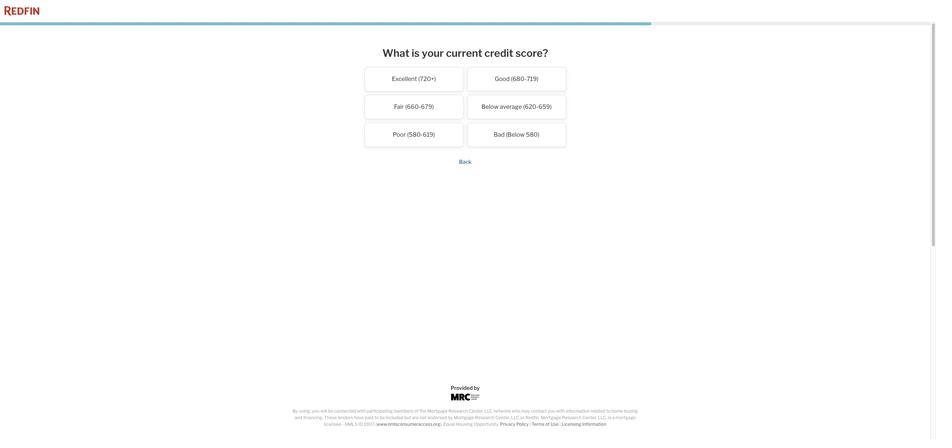 Task type: locate. For each thing, give the bounding box(es) containing it.
0 horizontal spatial of
[[414, 409, 419, 414]]

poor (580-619)
[[393, 131, 435, 138]]

what is your current credit score?
[[382, 47, 548, 59]]

1 horizontal spatial center,
[[495, 415, 510, 421]]

mortgage up use
[[541, 415, 561, 421]]

with up use
[[556, 409, 565, 414]]

1 horizontal spatial research
[[475, 415, 495, 421]]

| down the 'redfin.'
[[530, 422, 531, 427]]

and
[[295, 415, 302, 421]]

0 horizontal spatial llc
[[485, 409, 493, 414]]

of inside by using, you will be connected with participating members of the mortgage research center, llc network who may contact you with information related to home buying and financing. these lenders have paid to be included but are not endorsed by mortgage research center, llc or redfin. mortgage research center, llc. is a mortgage licensee - nmls id 1907 (
[[414, 409, 419, 414]]

by
[[474, 385, 480, 391], [448, 415, 453, 421]]

information
[[566, 409, 590, 414]]

by up mortgage research center image
[[474, 385, 480, 391]]

is
[[412, 47, 420, 59], [608, 415, 611, 421]]

|
[[530, 422, 531, 427], [560, 422, 561, 427]]

1 horizontal spatial you
[[548, 409, 555, 414]]

2 you from the left
[[548, 409, 555, 414]]

of left use
[[546, 422, 550, 427]]

network
[[494, 409, 511, 414]]

0 vertical spatial of
[[414, 409, 419, 414]]

to
[[606, 409, 611, 414], [375, 415, 379, 421]]

center, up opportunity.
[[469, 409, 484, 414]]

1 horizontal spatial with
[[556, 409, 565, 414]]

what
[[382, 47, 410, 59]]

llc up opportunity.
[[485, 409, 493, 414]]

connected
[[334, 409, 356, 414]]

1 you from the left
[[312, 409, 320, 414]]

719)
[[527, 75, 539, 82]]

by using, you will be connected with participating members of the mortgage research center, llc network who may contact you with information related to home buying and financing. these lenders have paid to be included but are not endorsed by mortgage research center, llc or redfin. mortgage research center, llc. is a mortgage licensee - nmls id 1907 (
[[293, 409, 638, 427]]

is left your
[[412, 47, 420, 59]]

to up llc.
[[606, 409, 611, 414]]

0 vertical spatial be
[[328, 409, 333, 414]]

mortgage
[[427, 409, 448, 414], [454, 415, 474, 421], [541, 415, 561, 421]]

be
[[328, 409, 333, 414], [380, 415, 385, 421]]

or
[[520, 415, 525, 421]]

average
[[500, 103, 522, 110]]

fair
[[394, 103, 404, 110]]

mortgage up housing
[[454, 415, 474, 421]]

0 horizontal spatial by
[[448, 415, 453, 421]]

be up these
[[328, 409, 333, 414]]

center,
[[469, 409, 484, 414], [495, 415, 510, 421], [582, 415, 597, 421]]

by up equal
[[448, 415, 453, 421]]

0 horizontal spatial research
[[449, 409, 468, 414]]

credit score?
[[485, 47, 548, 59]]

have
[[354, 415, 364, 421]]

0 horizontal spatial is
[[412, 47, 420, 59]]

2 with from the left
[[556, 409, 565, 414]]

1 horizontal spatial of
[[546, 422, 550, 427]]

(720+)
[[418, 75, 436, 82]]

use
[[551, 422, 559, 427]]

back button
[[459, 159, 472, 165]]

provided by
[[451, 385, 480, 391]]

| right use
[[560, 422, 561, 427]]

0 vertical spatial is
[[412, 47, 420, 59]]

1 vertical spatial is
[[608, 415, 611, 421]]

center, up information
[[582, 415, 597, 421]]

fair (660-679)
[[394, 103, 434, 110]]

mortgage up endorsed at bottom left
[[427, 409, 448, 414]]

you up financing.
[[312, 409, 320, 414]]

-
[[342, 422, 344, 427]]

research up licensing at the right
[[562, 415, 582, 421]]

0 vertical spatial by
[[474, 385, 480, 391]]

research up housing
[[449, 409, 468, 414]]

center, down network
[[495, 415, 510, 421]]

llc up privacy policy "link"
[[511, 415, 519, 421]]

be down the participating
[[380, 415, 385, 421]]

paid
[[365, 415, 374, 421]]

not
[[420, 415, 427, 421]]

1 vertical spatial of
[[546, 422, 550, 427]]

equal
[[443, 422, 455, 427]]

1 horizontal spatial be
[[380, 415, 385, 421]]

of left the
[[414, 409, 419, 414]]

(660-
[[405, 103, 421, 110]]

with up have
[[357, 409, 366, 414]]

).
[[440, 422, 443, 427]]

financing.
[[303, 415, 323, 421]]

(620-
[[523, 103, 539, 110]]

your
[[422, 47, 444, 59]]

opportunity.
[[474, 422, 499, 427]]

you right contact
[[548, 409, 555, 414]]

1 horizontal spatial is
[[608, 415, 611, 421]]

1 horizontal spatial to
[[606, 409, 611, 414]]

1 with from the left
[[357, 409, 366, 414]]

research up opportunity.
[[475, 415, 495, 421]]

2 horizontal spatial mortgage
[[541, 415, 561, 421]]

home
[[612, 409, 623, 414]]

to up (
[[375, 415, 379, 421]]

of for terms
[[546, 422, 550, 427]]

terms
[[532, 422, 545, 427]]

is left 'a'
[[608, 415, 611, 421]]

of
[[414, 409, 419, 414], [546, 422, 550, 427]]

provided
[[451, 385, 473, 391]]

0 horizontal spatial |
[[530, 422, 531, 427]]

0 horizontal spatial with
[[357, 409, 366, 414]]

1 vertical spatial by
[[448, 415, 453, 421]]

2 | from the left
[[560, 422, 561, 427]]

you
[[312, 409, 320, 414], [548, 409, 555, 414]]

1 horizontal spatial |
[[560, 422, 561, 427]]

research
[[449, 409, 468, 414], [475, 415, 495, 421], [562, 415, 582, 421]]

0 horizontal spatial to
[[375, 415, 379, 421]]

with
[[357, 409, 366, 414], [556, 409, 565, 414]]

1 vertical spatial llc
[[511, 415, 519, 421]]

679)
[[421, 103, 434, 110]]

poor
[[393, 131, 406, 138]]

policy
[[516, 422, 529, 427]]

0 horizontal spatial you
[[312, 409, 320, 414]]

llc
[[485, 409, 493, 414], [511, 415, 519, 421]]



Task type: describe. For each thing, give the bounding box(es) containing it.
1 horizontal spatial llc
[[511, 415, 519, 421]]

what is your current credit score? option group
[[319, 67, 612, 151]]

0 vertical spatial llc
[[485, 409, 493, 414]]

www.nmlsconsumeraccess.org link
[[377, 422, 440, 427]]

lenders
[[338, 415, 353, 421]]

the
[[420, 409, 426, 414]]

privacy policy link
[[500, 422, 529, 427]]

good
[[495, 75, 510, 82]]

1 vertical spatial be
[[380, 415, 385, 421]]

0 horizontal spatial mortgage
[[427, 409, 448, 414]]

by inside by using, you will be connected with participating members of the mortgage research center, llc network who may contact you with information related to home buying and financing. these lenders have paid to be included but are not endorsed by mortgage research center, llc or redfin. mortgage research center, llc. is a mortgage licensee - nmls id 1907 (
[[448, 415, 453, 421]]

may
[[521, 409, 530, 414]]

members
[[394, 409, 413, 414]]

below
[[482, 103, 499, 110]]

mortgage
[[616, 415, 636, 421]]

1 horizontal spatial mortgage
[[454, 415, 474, 421]]

is inside by using, you will be connected with participating members of the mortgage research center, llc network who may contact you with information related to home buying and financing. these lenders have paid to be included but are not endorsed by mortgage research center, llc or redfin. mortgage research center, llc. is a mortgage licensee - nmls id 1907 (
[[608, 415, 611, 421]]

will
[[320, 409, 327, 414]]

terms of use link
[[532, 422, 559, 427]]

these
[[324, 415, 337, 421]]

1 | from the left
[[530, 422, 531, 427]]

www.nmlsconsumeraccess.org
[[377, 422, 440, 427]]

information
[[582, 422, 607, 427]]

who
[[512, 409, 520, 414]]

contact
[[531, 409, 547, 414]]

good (680-719)
[[495, 75, 539, 82]]

0 vertical spatial to
[[606, 409, 611, 414]]

619)
[[423, 131, 435, 138]]

privacy
[[500, 422, 515, 427]]

by
[[293, 409, 298, 414]]

nmls
[[345, 422, 358, 427]]

1 horizontal spatial by
[[474, 385, 480, 391]]

(below
[[506, 131, 525, 138]]

(
[[375, 422, 377, 427]]

licensing information link
[[562, 422, 607, 427]]

(580-
[[407, 131, 423, 138]]

of for members
[[414, 409, 419, 414]]

a
[[612, 415, 615, 421]]

are
[[412, 415, 419, 421]]

2 horizontal spatial center,
[[582, 415, 597, 421]]

endorsed
[[428, 415, 447, 421]]

0 horizontal spatial center,
[[469, 409, 484, 414]]

bad
[[494, 131, 505, 138]]

excellent
[[392, 75, 417, 82]]

included
[[386, 415, 403, 421]]

id
[[358, 422, 363, 427]]

(680-
[[511, 75, 527, 82]]

participating
[[367, 409, 393, 414]]

www.nmlsconsumeraccess.org ). equal housing opportunity. privacy policy | terms of use | licensing information
[[377, 422, 607, 427]]

related
[[591, 409, 605, 414]]

llc.
[[598, 415, 607, 421]]

housing
[[456, 422, 473, 427]]

bad (below 580)
[[494, 131, 540, 138]]

but
[[404, 415, 411, 421]]

current
[[446, 47, 482, 59]]

back
[[459, 159, 472, 165]]

659)
[[539, 103, 552, 110]]

mortgage research center image
[[451, 394, 480, 401]]

below average (620-659)
[[482, 103, 552, 110]]

excellent (720+)
[[392, 75, 436, 82]]

using,
[[299, 409, 311, 414]]

buying
[[624, 409, 638, 414]]

licensee
[[324, 422, 341, 427]]

1 vertical spatial to
[[375, 415, 379, 421]]

0 horizontal spatial be
[[328, 409, 333, 414]]

580)
[[526, 131, 540, 138]]

1907
[[364, 422, 375, 427]]

redfin.
[[525, 415, 540, 421]]

licensing
[[562, 422, 581, 427]]

2 horizontal spatial research
[[562, 415, 582, 421]]



Task type: vqa. For each thing, say whether or not it's contained in the screenshot.
left LLC
yes



